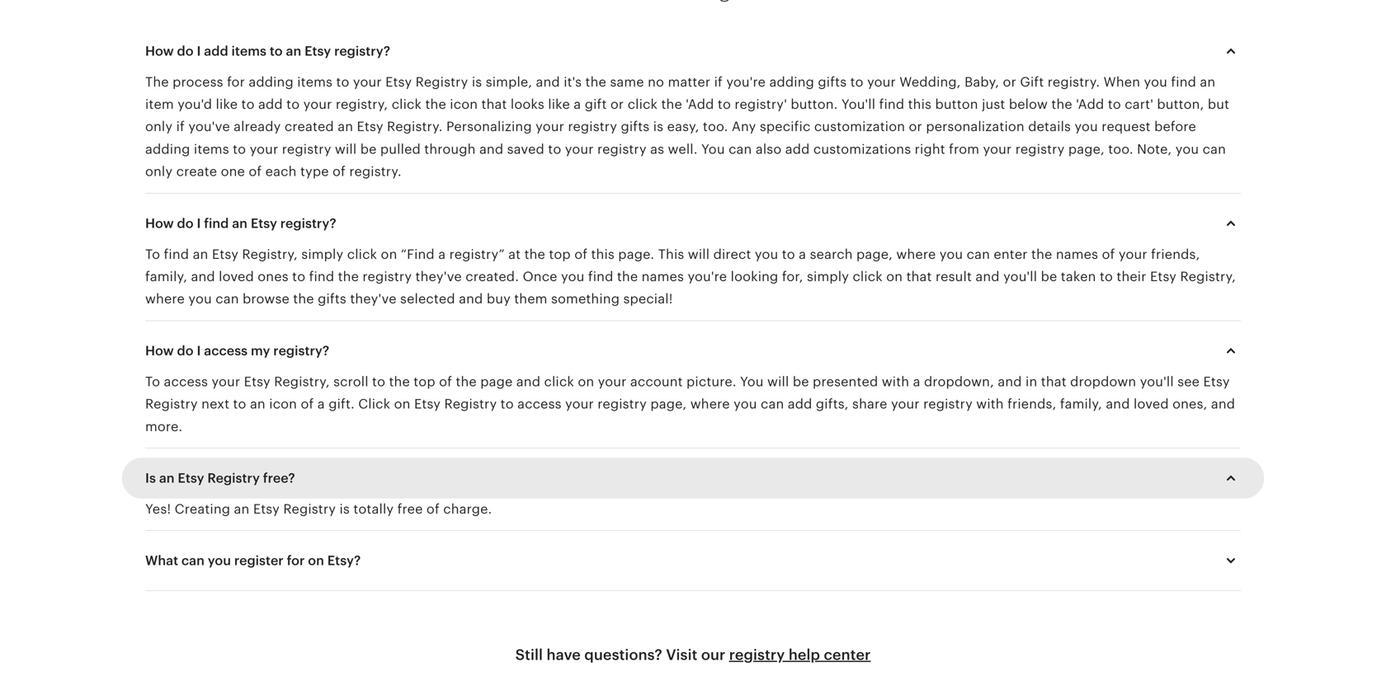 Task type: describe. For each thing, give the bounding box(es) containing it.
yes!
[[145, 502, 171, 517]]

dropdown,
[[925, 375, 995, 390]]

1 'add from the left
[[686, 97, 715, 112]]

registry up more.
[[145, 397, 198, 412]]

to access your etsy registry, scroll to the top of the page and click on your account picture. you will be presented with a dropdown, and in that dropdown you'll see etsy registry next to an icon of a gift. click on etsy registry to access your registry page, where you can add gifts, share your registry with friends, family, and loved ones, and more.
[[145, 375, 1236, 434]]

you right details
[[1075, 119, 1099, 134]]

free
[[398, 502, 423, 517]]

top inside to find an etsy registry, simply click on "find a registry" at the top of this page. this will direct you to a search page, where you can enter the names of your friends, family, and loved ones to find the registry they've created. once you find the names you're looking for, simply click on that result and you'll be taken to their etsy registry, where you can browse the gifts they've selected and buy them something special!
[[549, 247, 571, 262]]

0 horizontal spatial or
[[611, 97, 624, 112]]

registry down details
[[1016, 142, 1065, 157]]

2 vertical spatial access
[[518, 397, 562, 412]]

etsy down free?
[[253, 502, 280, 517]]

you down before
[[1176, 142, 1200, 157]]

an up but
[[1201, 75, 1216, 89]]

also
[[756, 142, 782, 157]]

and right page
[[517, 375, 541, 390]]

1 vertical spatial is
[[654, 119, 664, 134]]

them
[[515, 292, 548, 307]]

etsy up created
[[305, 44, 331, 58]]

any
[[732, 119, 757, 134]]

registry,
[[336, 97, 388, 112]]

1 vertical spatial registry,
[[1181, 270, 1237, 284]]

an up created
[[286, 44, 302, 58]]

see
[[1178, 375, 1200, 390]]

an inside to find an etsy registry, simply click on "find a registry" at the top of this page. this will direct you to a search page, where you can enter the names of your friends, family, and loved ones to find the registry they've created. once you find the names you're looking for, simply click on that result and you'll be taken to their etsy registry, where you can browse the gifts they've selected and buy them something special!
[[193, 247, 208, 262]]

find up 'button,' at the right of the page
[[1172, 75, 1197, 89]]

a inside the process for adding items to your etsy registry is simple, and it's the same no matter if you're adding gifts to your wedding, baby, or gift registry. when you find an item you'd like to add to your registry, click the icon that looks like a gift or click the 'add to registry' button. you'll find this button just below the 'add to cart' button, but only if you've already created an etsy registry. personalizing your registry gifts is easy, too. any specific customization or personalization details you request before adding items to your registry will be pulled through and saved to your registry as well. you can also add customizations right from your registry page, too. note, you can only create one of each type of registry.
[[574, 97, 581, 112]]

and left "it's"
[[536, 75, 560, 89]]

0 horizontal spatial is
[[340, 502, 350, 517]]

1 vertical spatial registry?
[[281, 216, 337, 231]]

what can you register for on etsy? button
[[130, 542, 1257, 581]]

the up easy,
[[662, 97, 683, 112]]

1 horizontal spatial if
[[715, 75, 723, 89]]

your inside to find an etsy registry, simply click on "find a registry" at the top of this page. this will direct you to a search page, where you can enter the names of your friends, family, and loved ones to find the registry they've created. once you find the names you're looking for, simply click on that result and you'll be taken to their etsy registry, where you can browse the gifts they've selected and buy them something special!
[[1119, 247, 1148, 262]]

click up registry. on the top of the page
[[392, 97, 422, 112]]

registry inside the process for adding items to your etsy registry is simple, and it's the same no matter if you're adding gifts to your wedding, baby, or gift registry. when you find an item you'd like to add to your registry, click the icon that looks like a gift or click the 'add to registry' button. you'll find this button just below the 'add to cart' button, but only if you've already created an etsy registry. personalizing your registry gifts is easy, too. any specific customization or personalization details you request before adding items to your registry will be pulled through and saved to your registry as well. you can also add customizations right from your registry page, too. note, you can only create one of each type of registry.
[[416, 75, 468, 89]]

top inside to access your etsy registry, scroll to the top of the page and click on your account picture. you will be presented with a dropdown, and in that dropdown you'll see etsy registry next to an icon of a gift. click on etsy registry to access your registry page, where you can add gifts, share your registry with friends, family, and loved ones, and more.
[[414, 375, 436, 390]]

buy
[[487, 292, 511, 307]]

button
[[936, 97, 979, 112]]

find up something
[[589, 270, 614, 284]]

2 vertical spatial or
[[909, 119, 923, 134]]

1 horizontal spatial gifts
[[621, 119, 650, 134]]

dropdown
[[1071, 375, 1137, 390]]

and down dropdown
[[1107, 397, 1131, 412]]

looks
[[511, 97, 545, 112]]

once
[[523, 270, 558, 284]]

process
[[173, 75, 223, 89]]

add down specific
[[786, 142, 810, 157]]

page
[[481, 375, 513, 390]]

items for add
[[232, 44, 267, 58]]

gifts,
[[816, 397, 849, 412]]

a left the gift.
[[318, 397, 325, 412]]

0 horizontal spatial where
[[145, 292, 185, 307]]

questions?
[[585, 647, 663, 664]]

how for how do i access my registry?
[[145, 344, 174, 359]]

click down the no in the left top of the page
[[628, 97, 658, 112]]

next
[[202, 397, 230, 412]]

icon inside the process for adding items to your etsy registry is simple, and it's the same no matter if you're adding gifts to your wedding, baby, or gift registry. when you find an item you'd like to add to your registry, click the icon that looks like a gift or click the 'add to registry' button. you'll find this button just below the 'add to cart' button, but only if you've already created an etsy registry. personalizing your registry gifts is easy, too. any specific customization or personalization details you request before adding items to your registry will be pulled through and saved to your registry as well. you can also add customizations right from your registry page, too. note, you can only create one of each type of registry.
[[450, 97, 478, 112]]

the right browse
[[293, 292, 314, 307]]

customizations
[[814, 142, 912, 157]]

each
[[266, 164, 297, 179]]

before
[[1155, 119, 1197, 134]]

registry down created
[[282, 142, 331, 157]]

account
[[631, 375, 683, 390]]

already
[[234, 119, 281, 134]]

0 vertical spatial with
[[882, 375, 910, 390]]

registry down gift
[[568, 119, 618, 134]]

registry down free?
[[283, 502, 336, 517]]

picture.
[[687, 375, 737, 390]]

etsy right see
[[1204, 375, 1231, 390]]

wedding,
[[900, 75, 962, 89]]

right
[[915, 142, 946, 157]]

the up click on the left bottom of the page
[[389, 375, 410, 390]]

1 horizontal spatial they've
[[416, 270, 462, 284]]

creating
[[175, 502, 230, 517]]

is an etsy registry free? button
[[130, 459, 1257, 499]]

you're inside the process for adding items to your etsy registry is simple, and it's the same no matter if you're adding gifts to your wedding, baby, or gift registry. when you find an item you'd like to add to your registry, click the icon that looks like a gift or click the 'add to registry' button. you'll find this button just below the 'add to cart' button, but only if you've already created an etsy registry. personalizing your registry gifts is easy, too. any specific customization or personalization details you request before adding items to your registry will be pulled through and saved to your registry as well. you can also add customizations right from your registry page, too. note, you can only create one of each type of registry.
[[727, 75, 766, 89]]

2 like from the left
[[548, 97, 570, 112]]

totally
[[354, 502, 394, 517]]

ones
[[258, 270, 289, 284]]

you inside the process for adding items to your etsy registry is simple, and it's the same no matter if you're adding gifts to your wedding, baby, or gift registry. when you find an item you'd like to add to your registry, click the icon that looks like a gift or click the 'add to registry' button. you'll find this button just below the 'add to cart' button, but only if you've already created an etsy registry. personalizing your registry gifts is easy, too. any specific customization or personalization details you request before adding items to your registry will be pulled through and saved to your registry as well. you can also add customizations right from your registry page, too. note, you can only create one of each type of registry.
[[702, 142, 725, 157]]

can down 'any'
[[729, 142, 752, 157]]

an down one
[[232, 216, 248, 231]]

0 vertical spatial gifts
[[818, 75, 847, 89]]

but
[[1209, 97, 1230, 112]]

do for add
[[177, 44, 194, 58]]

yes! creating an etsy registry is totally free of charge.
[[145, 502, 492, 517]]

to for to find an etsy registry, simply click on "find a registry" at the top of this page. this will direct you to a search page, where you can enter the names of your friends, family, and loved ones to find the registry they've created. once you find the names you're looking for, simply click on that result and you'll be taken to their etsy registry, where you can browse the gifts they've selected and buy them something special!
[[145, 247, 160, 262]]

be inside the process for adding items to your etsy registry is simple, and it's the same no matter if you're adding gifts to your wedding, baby, or gift registry. when you find an item you'd like to add to your registry, click the icon that looks like a gift or click the 'add to registry' button. you'll find this button just below the 'add to cart' button, but only if you've already created an etsy registry. personalizing your registry gifts is easy, too. any specific customization or personalization details you request before adding items to your registry will be pulled through and saved to your registry as well. you can also add customizations right from your registry page, too. note, you can only create one of each type of registry.
[[361, 142, 377, 157]]

can down but
[[1203, 142, 1227, 157]]

1 horizontal spatial too.
[[1109, 142, 1134, 157]]

selected
[[400, 292, 455, 307]]

an down registry,
[[338, 119, 353, 134]]

below
[[1010, 97, 1048, 112]]

how for how do i find an etsy registry?
[[145, 216, 174, 231]]

what can you register for on etsy?
[[145, 554, 361, 569]]

1 only from the top
[[145, 119, 173, 134]]

etsy right click on the left bottom of the page
[[414, 397, 441, 412]]

family, inside to access your etsy registry, scroll to the top of the page and click on your account picture. you will be presented with a dropdown, and in that dropdown you'll see etsy registry next to an icon of a gift. click on etsy registry to access your registry page, where you can add gifts, share your registry with friends, family, and loved ones, and more.
[[1061, 397, 1103, 412]]

easy,
[[668, 119, 700, 134]]

an right the is
[[159, 471, 175, 486]]

created
[[285, 119, 334, 134]]

item
[[145, 97, 174, 112]]

gift.
[[329, 397, 355, 412]]

page.
[[619, 247, 655, 262]]

to find an etsy registry, simply click on "find a registry" at the top of this page. this will direct you to a search page, where you can enter the names of your friends, family, and loved ones to find the registry they've created. once you find the names you're looking for, simply click on that result and you'll be taken to their etsy registry, where you can browse the gifts they've selected and buy them something special!
[[145, 247, 1237, 307]]

customization
[[815, 119, 906, 134]]

and right ones, in the right of the page
[[1212, 397, 1236, 412]]

1 vertical spatial registry.
[[349, 164, 402, 179]]

something
[[551, 292, 620, 307]]

2 'add from the left
[[1077, 97, 1105, 112]]

click down search
[[853, 270, 883, 284]]

saved
[[507, 142, 545, 157]]

find down how do i find an etsy registry?
[[164, 247, 189, 262]]

click
[[359, 397, 391, 412]]

center
[[824, 647, 871, 664]]

register
[[234, 554, 284, 569]]

etsy up registry,
[[386, 75, 412, 89]]

how do i access my registry?
[[145, 344, 330, 359]]

how do i access my registry? button
[[130, 331, 1257, 371]]

the up registry. on the top of the page
[[426, 97, 447, 112]]

0 horizontal spatial they've
[[350, 292, 397, 307]]

still have questions? visit our registry help center
[[516, 647, 871, 664]]

family, inside to find an etsy registry, simply click on "find a registry" at the top of this page. this will direct you to a search page, where you can enter the names of your friends, family, and loved ones to find the registry they've created. once you find the names you're looking for, simply click on that result and you'll be taken to their etsy registry, where you can browse the gifts they've selected and buy them something special!
[[145, 270, 187, 284]]

etsy down my
[[244, 375, 271, 390]]

add inside to access your etsy registry, scroll to the top of the page and click on your account picture. you will be presented with a dropdown, and in that dropdown you'll see etsy registry next to an icon of a gift. click on etsy registry to access your registry page, where you can add gifts, share your registry with friends, family, and loved ones, and more.
[[788, 397, 813, 412]]

registry down page
[[445, 397, 497, 412]]

charge.
[[444, 502, 492, 517]]

gift
[[1021, 75, 1045, 89]]

registry inside dropdown button
[[208, 471, 260, 486]]

you inside dropdown button
[[208, 554, 231, 569]]

can inside dropdown button
[[182, 554, 205, 569]]

will inside to find an etsy registry, simply click on "find a registry" at the top of this page. this will direct you to a search page, where you can enter the names of your friends, family, and loved ones to find the registry they've created. once you find the names you're looking for, simply click on that result and you'll be taken to their etsy registry, where you can browse the gifts they've selected and buy them something special!
[[688, 247, 710, 262]]

for inside dropdown button
[[287, 554, 305, 569]]

registry, for to access your etsy registry, scroll to the top of the page and click on your account picture. you will be presented with a dropdown, and in that dropdown you'll see etsy registry next to an icon of a gift. click on etsy registry to access your registry page, where you can add gifts, share your registry with friends, family, and loved ones, and more.
[[274, 375, 330, 390]]

page, inside to access your etsy registry, scroll to the top of the page and click on your account picture. you will be presented with a dropdown, and in that dropdown you'll see etsy registry next to an icon of a gift. click on etsy registry to access your registry page, where you can add gifts, share your registry with friends, family, and loved ones, and more.
[[651, 397, 687, 412]]

you'll inside to find an etsy registry, simply click on "find a registry" at the top of this page. this will direct you to a search page, where you can enter the names of your friends, family, and loved ones to find the registry they've created. once you find the names you're looking for, simply click on that result and you'll be taken to their etsy registry, where you can browse the gifts they've selected and buy them something special!
[[1004, 270, 1038, 284]]

i for add
[[197, 44, 201, 58]]

the left page
[[456, 375, 477, 390]]

you'll
[[842, 97, 876, 112]]

presented
[[813, 375, 879, 390]]

the process for adding items to your etsy registry is simple, and it's the same no matter if you're adding gifts to your wedding, baby, or gift registry. when you find an item you'd like to add to your registry, click the icon that looks like a gift or click the 'add to registry' button. you'll find this button just below the 'add to cart' button, but only if you've already created an etsy registry. personalizing your registry gifts is easy, too. any specific customization or personalization details you request before adding items to your registry will be pulled through and saved to your registry as well. you can also add customizations right from your registry page, too. note, you can only create one of each type of registry.
[[145, 75, 1230, 179]]

can left browse
[[216, 292, 239, 307]]

0 horizontal spatial adding
[[145, 142, 190, 157]]

registry down account
[[598, 397, 647, 412]]

etsy up creating
[[178, 471, 204, 486]]

a left dropdown,
[[914, 375, 921, 390]]

details
[[1029, 119, 1072, 134]]

and left 'in'
[[998, 375, 1023, 390]]

the right ones
[[338, 270, 359, 284]]

the down page.
[[617, 270, 638, 284]]

0 vertical spatial too.
[[703, 119, 729, 134]]

0 vertical spatial registry?
[[334, 44, 391, 58]]

for,
[[783, 270, 804, 284]]

and down how do i find an etsy registry?
[[191, 270, 215, 284]]

you're inside to find an etsy registry, simply click on "find a registry" at the top of this page. this will direct you to a search page, where you can enter the names of your friends, family, and loved ones to find the registry they've created. once you find the names you're looking for, simply click on that result and you'll be taken to their etsy registry, where you can browse the gifts they've selected and buy them something special!
[[688, 270, 728, 284]]

i for find
[[197, 216, 201, 231]]

an down "is an etsy registry free?"
[[234, 502, 250, 517]]

on left result
[[887, 270, 903, 284]]

and down the personalizing
[[480, 142, 504, 157]]

items for adding
[[297, 75, 333, 89]]

a right the "find
[[439, 247, 446, 262]]

loved inside to access your etsy registry, scroll to the top of the page and click on your account picture. you will be presented with a dropdown, and in that dropdown you'll see etsy registry next to an icon of a gift. click on etsy registry to access your registry page, where you can add gifts, share your registry with friends, family, and loved ones, and more.
[[1134, 397, 1170, 412]]

share
[[853, 397, 888, 412]]

to inside dropdown button
[[270, 44, 283, 58]]

you up something
[[561, 270, 585, 284]]

this inside the process for adding items to your etsy registry is simple, and it's the same no matter if you're adding gifts to your wedding, baby, or gift registry. when you find an item you'd like to add to your registry, click the icon that looks like a gift or click the 'add to registry' button. you'll find this button just below the 'add to cart' button, but only if you've already created an etsy registry. personalizing your registry gifts is easy, too. any specific customization or personalization details you request before adding items to your registry will be pulled through and saved to your registry as well. you can also add customizations right from your registry page, too. note, you can only create one of each type of registry.
[[909, 97, 932, 112]]

more.
[[145, 420, 183, 434]]

you up how do i access my registry?
[[189, 292, 212, 307]]

their
[[1117, 270, 1147, 284]]

gift
[[585, 97, 607, 112]]

that inside to find an etsy registry, simply click on "find a registry" at the top of this page. this will direct you to a search page, where you can enter the names of your friends, family, and loved ones to find the registry they've created. once you find the names you're looking for, simply click on that result and you'll be taken to their etsy registry, where you can browse the gifts they've selected and buy them something special!
[[907, 270, 933, 284]]

help
[[789, 647, 821, 664]]

to for to access your etsy registry, scroll to the top of the page and click on your account picture. you will be presented with a dropdown, and in that dropdown you'll see etsy registry next to an icon of a gift. click on etsy registry to access your registry page, where you can add gifts, share your registry with friends, family, and loved ones, and more.
[[145, 375, 160, 390]]

that inside the process for adding items to your etsy registry is simple, and it's the same no matter if you're adding gifts to your wedding, baby, or gift registry. when you find an item you'd like to add to your registry, click the icon that looks like a gift or click the 'add to registry' button. you'll find this button just below the 'add to cart' button, but only if you've already created an etsy registry. personalizing your registry gifts is easy, too. any specific customization or personalization details you request before adding items to your registry will be pulled through and saved to your registry as well. you can also add customizations right from your registry page, too. note, you can only create one of each type of registry.
[[482, 97, 507, 112]]

created.
[[466, 270, 519, 284]]

1 horizontal spatial names
[[1057, 247, 1099, 262]]

and down enter
[[976, 270, 1000, 284]]

do for find
[[177, 216, 194, 231]]

how do i find an etsy registry?
[[145, 216, 337, 231]]

on left the "find
[[381, 247, 398, 262]]

0 vertical spatial where
[[897, 247, 937, 262]]

search
[[810, 247, 853, 262]]

etsy down how do i find an etsy registry?
[[212, 247, 239, 262]]

is
[[145, 471, 156, 486]]

add up already
[[258, 97, 283, 112]]

the up gift
[[586, 75, 607, 89]]

etsy right their
[[1151, 270, 1177, 284]]



Task type: locate. For each thing, give the bounding box(es) containing it.
find right ones
[[309, 270, 335, 284]]

0 vertical spatial icon
[[450, 97, 478, 112]]

2 do from the top
[[177, 216, 194, 231]]

gifts inside to find an etsy registry, simply click on "find a registry" at the top of this page. this will direct you to a search page, where you can enter the names of your friends, family, and loved ones to find the registry they've created. once you find the names you're looking for, simply click on that result and you'll be taken to their etsy registry, where you can browse the gifts they've selected and buy them something special!
[[318, 292, 347, 307]]

registry down dropdown,
[[924, 397, 973, 412]]

0 horizontal spatial simply
[[302, 247, 344, 262]]

a
[[574, 97, 581, 112], [439, 247, 446, 262], [799, 247, 807, 262], [914, 375, 921, 390], [318, 397, 325, 412]]

1 vertical spatial this
[[592, 247, 615, 262]]

1 horizontal spatial items
[[232, 44, 267, 58]]

2 vertical spatial registry?
[[274, 344, 330, 359]]

i inside dropdown button
[[197, 344, 201, 359]]

i for access
[[197, 344, 201, 359]]

click inside to access your etsy registry, scroll to the top of the page and click on your account picture. you will be presented with a dropdown, and in that dropdown you'll see etsy registry next to an icon of a gift. click on etsy registry to access your registry page, where you can add gifts, share your registry with friends, family, and loved ones, and more.
[[544, 375, 575, 390]]

icon
[[450, 97, 478, 112], [269, 397, 297, 412]]

same
[[610, 75, 645, 89]]

1 vertical spatial top
[[414, 375, 436, 390]]

that
[[482, 97, 507, 112], [907, 270, 933, 284], [1042, 375, 1067, 390]]

have
[[547, 647, 581, 664]]

registry right our
[[730, 647, 785, 664]]

too. down request
[[1109, 142, 1134, 157]]

'add down when
[[1077, 97, 1105, 112]]

to inside to find an etsy registry, simply click on "find a registry" at the top of this page. this will direct you to a search page, where you can enter the names of your friends, family, and loved ones to find the registry they've created. once you find the names you're looking for, simply click on that result and you'll be taken to their etsy registry, where you can browse the gifts they've selected and buy them something special!
[[145, 247, 160, 262]]

1 like from the left
[[216, 97, 238, 112]]

only down item
[[145, 119, 173, 134]]

personalization
[[927, 119, 1025, 134]]

of
[[249, 164, 262, 179], [333, 164, 346, 179], [575, 247, 588, 262], [1103, 247, 1116, 262], [439, 375, 452, 390], [301, 397, 314, 412], [427, 502, 440, 517]]

with down dropdown,
[[977, 397, 1004, 412]]

1 horizontal spatial family,
[[1061, 397, 1103, 412]]

registry? inside dropdown button
[[274, 344, 330, 359]]

0 vertical spatial will
[[335, 142, 357, 157]]

1 horizontal spatial loved
[[1134, 397, 1170, 412]]

registry, up the gift.
[[274, 375, 330, 390]]

for
[[227, 75, 245, 89], [287, 554, 305, 569]]

how do i add items to an etsy registry? button
[[130, 31, 1257, 71]]

gifts
[[818, 75, 847, 89], [621, 119, 650, 134], [318, 292, 347, 307]]

simple,
[[486, 75, 533, 89]]

2 horizontal spatial adding
[[770, 75, 815, 89]]

this left page.
[[592, 247, 615, 262]]

gifts down same
[[621, 119, 650, 134]]

0 vertical spatial friends,
[[1152, 247, 1201, 262]]

1 to from the top
[[145, 247, 160, 262]]

i left my
[[197, 344, 201, 359]]

add up process
[[204, 44, 228, 58]]

1 horizontal spatial that
[[907, 270, 933, 284]]

0 horizontal spatial like
[[216, 97, 238, 112]]

0 horizontal spatial top
[[414, 375, 436, 390]]

as
[[651, 142, 665, 157]]

you up result
[[940, 247, 964, 262]]

1 horizontal spatial page,
[[857, 247, 893, 262]]

1 horizontal spatial with
[[977, 397, 1004, 412]]

0 vertical spatial top
[[549, 247, 571, 262]]

for right process
[[227, 75, 245, 89]]

pulled
[[381, 142, 421, 157]]

registry.
[[1048, 75, 1101, 89], [349, 164, 402, 179]]

an down how do i find an etsy registry?
[[193, 247, 208, 262]]

how do i add items to an etsy registry?
[[145, 44, 391, 58]]

find right you'll
[[880, 97, 905, 112]]

add inside dropdown button
[[204, 44, 228, 58]]

"find
[[401, 247, 435, 262]]

you
[[702, 142, 725, 157], [741, 375, 764, 390]]

the
[[586, 75, 607, 89], [426, 97, 447, 112], [662, 97, 683, 112], [1052, 97, 1073, 112], [525, 247, 546, 262], [1032, 247, 1053, 262], [338, 270, 359, 284], [617, 270, 638, 284], [293, 292, 314, 307], [389, 375, 410, 390], [456, 375, 477, 390]]

ones,
[[1173, 397, 1208, 412]]

0 vertical spatial be
[[361, 142, 377, 157]]

friends, inside to access your etsy registry, scroll to the top of the page and click on your account picture. you will be presented with a dropdown, and in that dropdown you'll see etsy registry next to an icon of a gift. click on etsy registry to access your registry page, where you can add gifts, share your registry with friends, family, and loved ones, and more.
[[1008, 397, 1057, 412]]

0 horizontal spatial with
[[882, 375, 910, 390]]

can left enter
[[967, 247, 991, 262]]

2 vertical spatial page,
[[651, 397, 687, 412]]

that inside to access your etsy registry, scroll to the top of the page and click on your account picture. you will be presented with a dropdown, and in that dropdown you'll see etsy registry next to an icon of a gift. click on etsy registry to access your registry page, where you can add gifts, share your registry with friends, family, and loved ones, and more.
[[1042, 375, 1067, 390]]

baby,
[[965, 75, 1000, 89]]

result
[[936, 270, 973, 284]]

registry help center link
[[730, 647, 871, 664]]

you'll inside to access your etsy registry, scroll to the top of the page and click on your account picture. you will be presented with a dropdown, and in that dropdown you'll see etsy registry next to an icon of a gift. click on etsy registry to access your registry page, where you can add gifts, share your registry with friends, family, and loved ones, and more.
[[1141, 375, 1175, 390]]

1 vertical spatial loved
[[1134, 397, 1170, 412]]

do inside dropdown button
[[177, 344, 194, 359]]

2 i from the top
[[197, 216, 201, 231]]

will inside the process for adding items to your etsy registry is simple, and it's the same no matter if you're adding gifts to your wedding, baby, or gift registry. when you find an item you'd like to add to your registry, click the icon that looks like a gift or click the 'add to registry' button. you'll find this button just below the 'add to cart' button, but only if you've already created an etsy registry. personalizing your registry gifts is easy, too. any specific customization or personalization details you request before adding items to your registry will be pulled through and saved to your registry as well. you can also add customizations right from your registry page, too. note, you can only create one of each type of registry.
[[335, 142, 357, 157]]

to inside to access your etsy registry, scroll to the top of the page and click on your account picture. you will be presented with a dropdown, and in that dropdown you'll see etsy registry next to an icon of a gift. click on etsy registry to access your registry page, where you can add gifts, share your registry with friends, family, and loved ones, and more.
[[145, 375, 160, 390]]

0 vertical spatial you're
[[727, 75, 766, 89]]

do
[[177, 44, 194, 58], [177, 216, 194, 231], [177, 344, 194, 359]]

1 vertical spatial or
[[611, 97, 624, 112]]

registry'
[[735, 97, 788, 112]]

1 horizontal spatial be
[[793, 375, 810, 390]]

0 horizontal spatial too.
[[703, 119, 729, 134]]

3 i from the top
[[197, 344, 201, 359]]

for inside the process for adding items to your etsy registry is simple, and it's the same no matter if you're adding gifts to your wedding, baby, or gift registry. when you find an item you'd like to add to your registry, click the icon that looks like a gift or click the 'add to registry' button. you'll find this button just below the 'add to cart' button, but only if you've already created an etsy registry. personalizing your registry gifts is easy, too. any specific customization or personalization details you request before adding items to your registry will be pulled through and saved to your registry as well. you can also add customizations right from your registry page, too. note, you can only create one of each type of registry.
[[227, 75, 245, 89]]

2 vertical spatial how
[[145, 344, 174, 359]]

create
[[176, 164, 217, 179]]

1 vertical spatial only
[[145, 164, 173, 179]]

can right what
[[182, 554, 205, 569]]

1 vertical spatial will
[[688, 247, 710, 262]]

'add down the matter
[[686, 97, 715, 112]]

0 horizontal spatial registry.
[[349, 164, 402, 179]]

in
[[1026, 375, 1038, 390]]

no
[[648, 75, 665, 89]]

registry? down the type on the top of the page
[[281, 216, 337, 231]]

1 vertical spatial i
[[197, 216, 201, 231]]

0 vertical spatial registry.
[[1048, 75, 1101, 89]]

like down "it's"
[[548, 97, 570, 112]]

0 vertical spatial this
[[909, 97, 932, 112]]

the up details
[[1052, 97, 1073, 112]]

registry.
[[387, 119, 443, 134]]

too.
[[703, 119, 729, 134], [1109, 142, 1134, 157]]

where inside to access your etsy registry, scroll to the top of the page and click on your account picture. you will be presented with a dropdown, and in that dropdown you'll see etsy registry next to an icon of a gift. click on etsy registry to access your registry page, where you can add gifts, share your registry with friends, family, and loved ones, and more.
[[691, 397, 730, 412]]

0 horizontal spatial items
[[194, 142, 229, 157]]

0 horizontal spatial this
[[592, 247, 615, 262]]

items
[[232, 44, 267, 58], [297, 75, 333, 89], [194, 142, 229, 157]]

you inside to access your etsy registry, scroll to the top of the page and click on your account picture. you will be presented with a dropdown, and in that dropdown you'll see etsy registry next to an icon of a gift. click on etsy registry to access your registry page, where you can add gifts, share your registry with friends, family, and loved ones, and more.
[[734, 397, 758, 412]]

adding up create on the top of page
[[145, 142, 190, 157]]

2 vertical spatial that
[[1042, 375, 1067, 390]]

registry, right their
[[1181, 270, 1237, 284]]

you
[[1145, 75, 1168, 89], [1075, 119, 1099, 134], [1176, 142, 1200, 157], [755, 247, 779, 262], [940, 247, 964, 262], [561, 270, 585, 284], [189, 292, 212, 307], [734, 397, 758, 412], [208, 554, 231, 569]]

an
[[286, 44, 302, 58], [1201, 75, 1216, 89], [338, 119, 353, 134], [232, 216, 248, 231], [193, 247, 208, 262], [250, 397, 266, 412], [159, 471, 175, 486], [234, 502, 250, 517]]

1 horizontal spatial adding
[[249, 75, 294, 89]]

if
[[715, 75, 723, 89], [176, 119, 185, 134]]

one
[[221, 164, 245, 179]]

1 vertical spatial you
[[741, 375, 764, 390]]

you right picture.
[[741, 375, 764, 390]]

direct
[[714, 247, 752, 262]]

0 horizontal spatial 'add
[[686, 97, 715, 112]]

0 horizontal spatial names
[[642, 270, 684, 284]]

1 horizontal spatial you
[[741, 375, 764, 390]]

browse
[[243, 292, 290, 307]]

access inside dropdown button
[[204, 344, 248, 359]]

type
[[300, 164, 329, 179]]

is left simple,
[[472, 75, 482, 89]]

icon inside to access your etsy registry, scroll to the top of the page and click on your account picture. you will be presented with a dropdown, and in that dropdown you'll see etsy registry next to an icon of a gift. click on etsy registry to access your registry page, where you can add gifts, share your registry with friends, family, and loved ones, and more.
[[269, 397, 297, 412]]

page, down details
[[1069, 142, 1105, 157]]

on inside dropdown button
[[308, 554, 324, 569]]

like up you've
[[216, 97, 238, 112]]

0 horizontal spatial you'll
[[1004, 270, 1038, 284]]

registry left as
[[598, 142, 647, 157]]

or left gift at the top right
[[1004, 75, 1017, 89]]

find inside dropdown button
[[204, 216, 229, 231]]

0 horizontal spatial loved
[[219, 270, 254, 284]]

page, inside the process for adding items to your etsy registry is simple, and it's the same no matter if you're adding gifts to your wedding, baby, or gift registry. when you find an item you'd like to add to your registry, click the icon that looks like a gift or click the 'add to registry' button. you'll find this button just below the 'add to cart' button, but only if you've already created an etsy registry. personalizing your registry gifts is easy, too. any specific customization or personalization details you request before adding items to your registry will be pulled through and saved to your registry as well. you can also add customizations right from your registry page, too. note, you can only create one of each type of registry.
[[1069, 142, 1105, 157]]

items up already
[[232, 44, 267, 58]]

cart'
[[1125, 97, 1154, 112]]

0 vertical spatial do
[[177, 44, 194, 58]]

this
[[659, 247, 685, 262]]

1 i from the top
[[197, 44, 201, 58]]

registry up creating
[[208, 471, 260, 486]]

that right 'in'
[[1042, 375, 1067, 390]]

for right register
[[287, 554, 305, 569]]

1 vertical spatial to
[[145, 375, 160, 390]]

the
[[145, 75, 169, 89]]

you inside to access your etsy registry, scroll to the top of the page and click on your account picture. you will be presented with a dropdown, and in that dropdown you'll see etsy registry next to an icon of a gift. click on etsy registry to access your registry page, where you can add gifts, share your registry with friends, family, and loved ones, and more.
[[741, 375, 764, 390]]

how do i find an etsy registry? button
[[130, 204, 1257, 243]]

an inside to access your etsy registry, scroll to the top of the page and click on your account picture. you will be presented with a dropdown, and in that dropdown you'll see etsy registry next to an icon of a gift. click on etsy registry to access your registry page, where you can add gifts, share your registry with friends, family, and loved ones, and more.
[[250, 397, 266, 412]]

1 horizontal spatial icon
[[450, 97, 478, 112]]

an right next
[[250, 397, 266, 412]]

is an etsy registry free?
[[145, 471, 295, 486]]

1 vertical spatial do
[[177, 216, 194, 231]]

and left buy
[[459, 292, 483, 307]]

1 horizontal spatial like
[[548, 97, 570, 112]]

taken
[[1062, 270, 1097, 284]]

2 horizontal spatial where
[[897, 247, 937, 262]]

be left pulled
[[361, 142, 377, 157]]

0 vertical spatial loved
[[219, 270, 254, 284]]

0 vertical spatial that
[[482, 97, 507, 112]]

you'll
[[1004, 270, 1038, 284], [1141, 375, 1175, 390]]

from
[[950, 142, 980, 157]]

click
[[392, 97, 422, 112], [628, 97, 658, 112], [347, 247, 377, 262], [853, 270, 883, 284], [544, 375, 575, 390]]

still
[[516, 647, 543, 664]]

1 horizontal spatial this
[[909, 97, 932, 112]]

registry?
[[334, 44, 391, 58], [281, 216, 337, 231], [274, 344, 330, 359]]

be left presented
[[793, 375, 810, 390]]

or up right
[[909, 119, 923, 134]]

1 do from the top
[[177, 44, 194, 58]]

0 vertical spatial or
[[1004, 75, 1017, 89]]

will right picture.
[[768, 375, 790, 390]]

0 vertical spatial family,
[[145, 270, 187, 284]]

registry inside to find an etsy registry, simply click on "find a registry" at the top of this page. this will direct you to a search page, where you can enter the names of your friends, family, and loved ones to find the registry they've created. once you find the names you're looking for, simply click on that result and you'll be taken to their etsy registry, where you can browse the gifts they've selected and buy them something special!
[[363, 270, 412, 284]]

registry"
[[450, 247, 505, 262]]

1 vertical spatial for
[[287, 554, 305, 569]]

click left the "find
[[347, 247, 377, 262]]

with
[[882, 375, 910, 390], [977, 397, 1004, 412]]

0 vertical spatial items
[[232, 44, 267, 58]]

scroll
[[334, 375, 369, 390]]

this down wedding,
[[909, 97, 932, 112]]

0 vertical spatial is
[[472, 75, 482, 89]]

1 vertical spatial how
[[145, 216, 174, 231]]

2 horizontal spatial that
[[1042, 375, 1067, 390]]

2 vertical spatial items
[[194, 142, 229, 157]]

enter
[[994, 247, 1028, 262]]

registry, for to find an etsy registry, simply click on "find a registry" at the top of this page. this will direct you to a search page, where you can enter the names of your friends, family, and loved ones to find the registry they've created. once you find the names you're looking for, simply click on that result and you'll be taken to their etsy registry, where you can browse the gifts they've selected and buy them something special!
[[242, 247, 298, 262]]

0 vertical spatial how
[[145, 44, 174, 58]]

0 horizontal spatial gifts
[[318, 292, 347, 307]]

be inside to find an etsy registry, simply click on "find a registry" at the top of this page. this will direct you to a search page, where you can enter the names of your friends, family, and loved ones to find the registry they've created. once you find the names you're looking for, simply click on that result and you'll be taken to their etsy registry, where you can browse the gifts they've selected and buy them something special!
[[1042, 270, 1058, 284]]

you'll left see
[[1141, 375, 1175, 390]]

do left my
[[177, 344, 194, 359]]

you left register
[[208, 554, 231, 569]]

through
[[425, 142, 476, 157]]

0 vertical spatial you
[[702, 142, 725, 157]]

names up the taken
[[1057, 247, 1099, 262]]

1 how from the top
[[145, 44, 174, 58]]

it's
[[564, 75, 582, 89]]

1 vertical spatial family,
[[1061, 397, 1103, 412]]

1 vertical spatial they've
[[350, 292, 397, 307]]

2 vertical spatial do
[[177, 344, 194, 359]]

too. left 'any'
[[703, 119, 729, 134]]

a up for,
[[799, 247, 807, 262]]

registry up registry. on the top of the page
[[416, 75, 468, 89]]

family,
[[145, 270, 187, 284], [1061, 397, 1103, 412]]

at
[[509, 247, 521, 262]]

1 vertical spatial that
[[907, 270, 933, 284]]

only left create on the top of page
[[145, 164, 173, 179]]

will inside to access your etsy registry, scroll to the top of the page and click on your account picture. you will be presented with a dropdown, and in that dropdown you'll see etsy registry next to an icon of a gift. click on etsy registry to access your registry page, where you can add gifts, share your registry with friends, family, and loved ones, and more.
[[768, 375, 790, 390]]

1 vertical spatial too.
[[1109, 142, 1134, 157]]

what
[[145, 554, 178, 569]]

2 only from the top
[[145, 164, 173, 179]]

2 vertical spatial i
[[197, 344, 201, 359]]

registry, inside to access your etsy registry, scroll to the top of the page and click on your account picture. you will be presented with a dropdown, and in that dropdown you'll see etsy registry next to an icon of a gift. click on etsy registry to access your registry page, where you can add gifts, share your registry with friends, family, and loved ones, and more.
[[274, 375, 330, 390]]

gifts up button. at the top
[[818, 75, 847, 89]]

if down you'd
[[176, 119, 185, 134]]

gifts right browse
[[318, 292, 347, 307]]

1 vertical spatial access
[[164, 375, 208, 390]]

1 vertical spatial items
[[297, 75, 333, 89]]

1 horizontal spatial friends,
[[1152, 247, 1201, 262]]

1 vertical spatial with
[[977, 397, 1004, 412]]

0 horizontal spatial page,
[[651, 397, 687, 412]]

well.
[[668, 142, 698, 157]]

adding up button. at the top
[[770, 75, 815, 89]]

2 horizontal spatial items
[[297, 75, 333, 89]]

2 horizontal spatial or
[[1004, 75, 1017, 89]]

the right at
[[525, 247, 546, 262]]

etsy?
[[328, 554, 361, 569]]

3 do from the top
[[177, 344, 194, 359]]

you're
[[727, 75, 766, 89], [688, 270, 728, 284]]

3 how from the top
[[145, 344, 174, 359]]

1 vertical spatial names
[[642, 270, 684, 284]]

friends, inside to find an etsy registry, simply click on "find a registry" at the top of this page. this will direct you to a search page, where you can enter the names of your friends, family, and loved ones to find the registry they've created. once you find the names you're looking for, simply click on that result and you'll be taken to their etsy registry, where you can browse the gifts they've selected and buy them something special!
[[1152, 247, 1201, 262]]

you up cart'
[[1145, 75, 1168, 89]]

items inside dropdown button
[[232, 44, 267, 58]]

friends,
[[1152, 247, 1201, 262], [1008, 397, 1057, 412]]

you up looking at the right top of the page
[[755, 247, 779, 262]]

page, inside to find an etsy registry, simply click on "find a registry" at the top of this page. this will direct you to a search page, where you can enter the names of your friends, family, and loved ones to find the registry they've created. once you find the names you're looking for, simply click on that result and you'll be taken to their etsy registry, where you can browse the gifts they've selected and buy them something special!
[[857, 247, 893, 262]]

2 how from the top
[[145, 216, 174, 231]]

a left gift
[[574, 97, 581, 112]]

click right page
[[544, 375, 575, 390]]

etsy up ones
[[251, 216, 277, 231]]

1 horizontal spatial you'll
[[1141, 375, 1175, 390]]

how inside dropdown button
[[145, 344, 174, 359]]

etsy down registry,
[[357, 119, 384, 134]]

be left the taken
[[1042, 270, 1058, 284]]

on left account
[[578, 375, 595, 390]]

you've
[[188, 119, 230, 134]]

2 horizontal spatial will
[[768, 375, 790, 390]]

1 horizontal spatial is
[[472, 75, 482, 89]]

1 vertical spatial page,
[[857, 247, 893, 262]]

2 vertical spatial is
[[340, 502, 350, 517]]

this inside to find an etsy registry, simply click on "find a registry" at the top of this page. this will direct you to a search page, where you can enter the names of your friends, family, and loved ones to find the registry they've created. once you find the names you're looking for, simply click on that result and you'll be taken to their etsy registry, where you can browse the gifts they've selected and buy them something special!
[[592, 247, 615, 262]]

loved inside to find an etsy registry, simply click on "find a registry" at the top of this page. this will direct you to a search page, where you can enter the names of your friends, family, and loved ones to find the registry they've created. once you find the names you're looking for, simply click on that result and you'll be taken to their etsy registry, where you can browse the gifts they've selected and buy them something special!
[[219, 270, 254, 284]]

or right gift
[[611, 97, 624, 112]]

on left etsy?
[[308, 554, 324, 569]]

2 to from the top
[[145, 375, 160, 390]]

page, down account
[[651, 397, 687, 412]]

if right the matter
[[715, 75, 723, 89]]

will right this
[[688, 247, 710, 262]]

0 vertical spatial page,
[[1069, 142, 1105, 157]]

do for access
[[177, 344, 194, 359]]

and
[[536, 75, 560, 89], [480, 142, 504, 157], [191, 270, 215, 284], [976, 270, 1000, 284], [459, 292, 483, 307], [517, 375, 541, 390], [998, 375, 1023, 390], [1107, 397, 1131, 412], [1212, 397, 1236, 412]]

the right enter
[[1032, 247, 1053, 262]]

to
[[270, 44, 283, 58], [336, 75, 350, 89], [851, 75, 864, 89], [242, 97, 255, 112], [287, 97, 300, 112], [718, 97, 731, 112], [1109, 97, 1122, 112], [233, 142, 246, 157], [548, 142, 562, 157], [782, 247, 796, 262], [292, 270, 306, 284], [1100, 270, 1114, 284], [372, 375, 386, 390], [233, 397, 246, 412], [501, 397, 514, 412]]

1 vertical spatial you're
[[688, 270, 728, 284]]

1 horizontal spatial simply
[[807, 270, 850, 284]]

top left page
[[414, 375, 436, 390]]

how for how do i add items to an etsy registry?
[[145, 44, 174, 58]]

0 vertical spatial names
[[1057, 247, 1099, 262]]

0 vertical spatial if
[[715, 75, 723, 89]]

0 horizontal spatial if
[[176, 119, 185, 134]]

registry
[[568, 119, 618, 134], [282, 142, 331, 157], [598, 142, 647, 157], [1016, 142, 1065, 157], [363, 270, 412, 284], [598, 397, 647, 412], [924, 397, 973, 412], [730, 647, 785, 664]]

my
[[251, 344, 270, 359]]

icon down my
[[269, 397, 297, 412]]

on right click on the left bottom of the page
[[394, 397, 411, 412]]

they've up selected
[[416, 270, 462, 284]]

or
[[1004, 75, 1017, 89], [611, 97, 624, 112], [909, 119, 923, 134]]

i
[[197, 44, 201, 58], [197, 216, 201, 231], [197, 344, 201, 359]]

i up process
[[197, 44, 201, 58]]

you'd
[[178, 97, 212, 112]]

request
[[1102, 119, 1151, 134]]

1 horizontal spatial registry.
[[1048, 75, 1101, 89]]

you're up registry'
[[727, 75, 766, 89]]

0 horizontal spatial for
[[227, 75, 245, 89]]

do up process
[[177, 44, 194, 58]]

access
[[204, 344, 248, 359], [164, 375, 208, 390], [518, 397, 562, 412]]

2 vertical spatial where
[[691, 397, 730, 412]]

be inside to access your etsy registry, scroll to the top of the page and click on your account picture. you will be presented with a dropdown, and in that dropdown you'll see etsy registry next to an icon of a gift. click on etsy registry to access your registry page, where you can add gifts, share your registry with friends, family, and loved ones, and more.
[[793, 375, 810, 390]]

can inside to access your etsy registry, scroll to the top of the page and click on your account picture. you will be presented with a dropdown, and in that dropdown you'll see etsy registry next to an icon of a gift. click on etsy registry to access your registry page, where you can add gifts, share your registry with friends, family, and loved ones, and more.
[[761, 397, 785, 412]]



Task type: vqa. For each thing, say whether or not it's contained in the screenshot.
"be" within To find an Etsy Registry, simply click on "Find a registry" at the top of this page. This will direct you to a search page, where you can enter the names of your friends, family, and loved ones to find the registry they've created. Once you find the names you're looking for, simply click on that result and you'll be taken to their Etsy Registry, where you can browse the gifts they've selected and buy them something special!
yes



